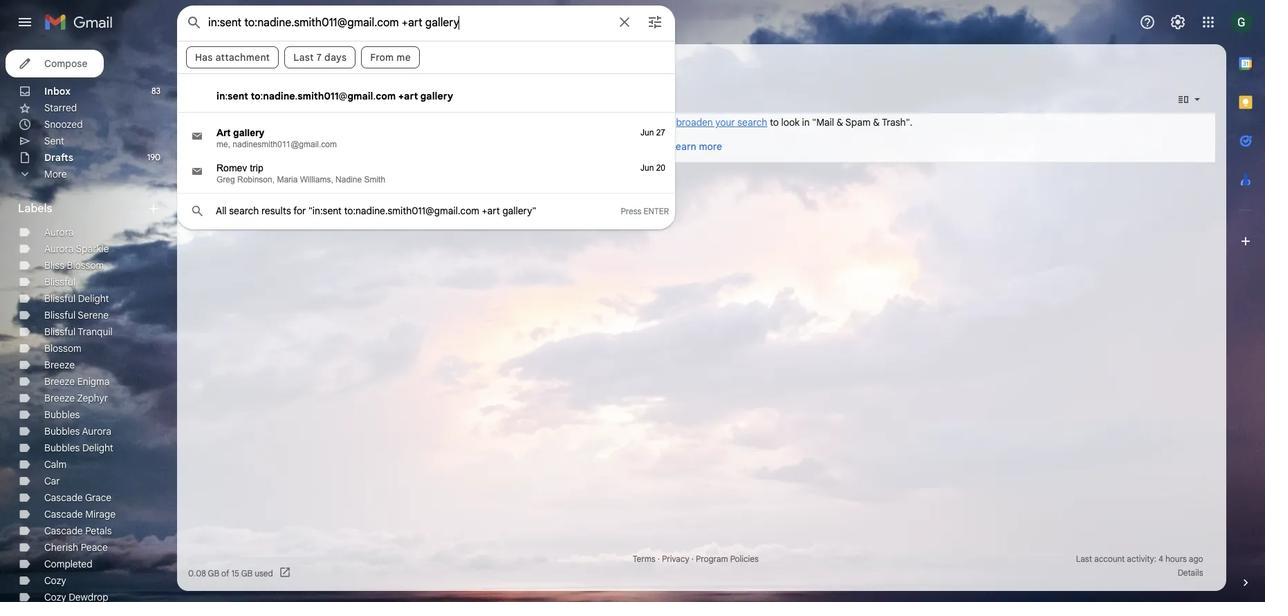 Task type: locate. For each thing, give the bounding box(es) containing it.
1 . from the left
[[295, 90, 298, 102]]

·
[[658, 554, 660, 565], [692, 554, 694, 565]]

has down search mail icon
[[195, 51, 213, 64]]

1 horizontal spatial :
[[261, 90, 263, 102]]

blissful serene
[[44, 309, 109, 322]]

labels heading
[[18, 202, 147, 216]]

0 horizontal spatial .
[[295, 90, 298, 102]]

gb left the of
[[208, 568, 219, 579]]

1 horizontal spatial .
[[373, 90, 376, 102]]

1 horizontal spatial &
[[873, 116, 880, 129]]

breeze for breeze link
[[44, 359, 75, 372]]

jun 20
[[641, 163, 666, 173]]

0 vertical spatial +art
[[398, 90, 418, 102]]

blissful down the bliss
[[44, 276, 76, 289]]

art
[[217, 127, 231, 138]]

0 horizontal spatial attachment
[[215, 51, 270, 64]]

has attachment down search mail text box
[[409, 60, 484, 73]]

1 & from the left
[[837, 116, 843, 129]]

starred
[[44, 102, 77, 114]]

matched
[[542, 116, 581, 129]]

1 vertical spatial to
[[770, 116, 779, 129]]

privacy
[[662, 554, 690, 565]]

.
[[295, 90, 298, 102], [373, 90, 376, 102]]

calm link
[[44, 459, 67, 471]]

me,
[[217, 140, 230, 149]]

has inside button
[[409, 60, 426, 73]]

0 vertical spatial bubbles
[[44, 409, 80, 421]]

0 vertical spatial aurora
[[44, 226, 74, 239]]

to right the sent
[[251, 90, 261, 102]]

has attachment up the sent
[[195, 51, 270, 64]]

0 horizontal spatial &
[[837, 116, 843, 129]]

1 vertical spatial gallery
[[233, 127, 264, 138]]

has attachment inside button
[[409, 60, 484, 73]]

2 blissful from the top
[[44, 293, 76, 305]]

me, nadinesmith011@gmail.com
[[217, 140, 337, 149]]

blissful up blossom link
[[44, 326, 76, 338]]

blissful delight
[[44, 293, 109, 305]]

has attachment for search refinement toolbar list box
[[195, 51, 270, 64]]

tab list
[[1227, 44, 1265, 553]]

15
[[231, 568, 239, 579]]

search inside 'search box'
[[229, 205, 259, 217]]

0 horizontal spatial gb
[[208, 568, 219, 579]]

no messages matched your search. you can broaden your search to look in "mail & spam & trash".
[[480, 116, 913, 129]]

+art left gallery"
[[482, 205, 500, 217]]

1 horizontal spatial has attachment
[[409, 60, 484, 73]]

nadine
[[336, 175, 362, 185]]

footer
[[177, 553, 1216, 580]]

messages
[[495, 116, 539, 129]]

has for search refinement toolbar list box
[[195, 51, 213, 64]]

last left account
[[1076, 554, 1092, 565]]

0 horizontal spatial in
[[217, 90, 225, 102]]

press
[[621, 206, 642, 217]]

inbox link
[[44, 85, 71, 98]]

blissful serene link
[[44, 309, 109, 322]]

breeze down breeze link
[[44, 376, 75, 388]]

greg robinson, maria williams, nadine smith
[[217, 175, 385, 185]]

jun left the 27
[[641, 128, 654, 138]]

None search field
[[177, 6, 675, 230]]

2 bubbles from the top
[[44, 425, 80, 438]]

2 vertical spatial aurora
[[82, 425, 111, 438]]

cherish peace link
[[44, 542, 108, 554]]

breeze for breeze enigma
[[44, 376, 75, 388]]

in right look
[[802, 116, 810, 129]]

3 bubbles from the top
[[44, 442, 80, 455]]

breeze down blossom link
[[44, 359, 75, 372]]

1 vertical spatial bubbles
[[44, 425, 80, 438]]

1 horizontal spatial last
[[1076, 554, 1092, 565]]

maria
[[277, 175, 298, 185]]

0 vertical spatial breeze
[[44, 359, 75, 372]]

more
[[699, 140, 722, 153]]

last
[[294, 51, 314, 64], [1076, 554, 1092, 565]]

gb right 15
[[241, 568, 253, 579]]

jun 27
[[641, 128, 666, 138]]

gallery down has attachment button
[[421, 90, 453, 102]]

attachment inside has attachment button
[[429, 60, 484, 73]]

has attachment inside search refinement toolbar list box
[[195, 51, 270, 64]]

sparkle
[[76, 243, 109, 255]]

terms
[[633, 554, 656, 565]]

snoozed
[[44, 118, 83, 131]]

2 gb from the left
[[241, 568, 253, 579]]

blossom
[[67, 259, 104, 272], [44, 342, 81, 355]]

results
[[261, 205, 291, 217]]

your up more
[[716, 116, 735, 129]]

search left look
[[738, 116, 768, 129]]

attachment inside search refinement toolbar list box
[[215, 51, 270, 64]]

1 vertical spatial +art
[[482, 205, 500, 217]]

for
[[293, 205, 306, 217]]

& right spam
[[873, 116, 880, 129]]

advanced search
[[555, 60, 637, 73]]

0 vertical spatial delight
[[78, 293, 109, 305]]

delight
[[78, 293, 109, 305], [82, 442, 113, 455]]

search mail image
[[182, 10, 207, 35]]

cascade for cascade grace
[[44, 492, 83, 504]]

1 horizontal spatial gb
[[241, 568, 253, 579]]

refresh image
[[230, 93, 244, 107]]

search refinement toolbar list box
[[178, 41, 675, 73]]

0 vertical spatial to
[[251, 90, 261, 102]]

1 horizontal spatial in
[[802, 116, 810, 129]]

attachment for search refinement toolbar list box
[[215, 51, 270, 64]]

1 horizontal spatial attachment
[[429, 60, 484, 73]]

1 horizontal spatial ·
[[692, 554, 694, 565]]

blossom down the sparkle
[[67, 259, 104, 272]]

: right the sent
[[261, 90, 263, 102]]

breeze up bubbles "link"
[[44, 392, 75, 405]]

2 vertical spatial search
[[229, 205, 259, 217]]

0 vertical spatial jun
[[641, 128, 654, 138]]

program policies link
[[696, 554, 759, 565]]

blissful down blissful link
[[44, 293, 76, 305]]

0 vertical spatial cascade
[[44, 492, 83, 504]]

cascade
[[44, 492, 83, 504], [44, 509, 83, 521], [44, 525, 83, 538]]

support image
[[1140, 14, 1156, 30]]

: left refresh icon
[[225, 90, 228, 102]]

delight down bubbles aurora link
[[82, 442, 113, 455]]

0 horizontal spatial search
[[229, 205, 259, 217]]

gallery right art
[[233, 127, 264, 138]]

gallery"
[[503, 205, 536, 217]]

1 breeze from the top
[[44, 359, 75, 372]]

labels
[[18, 202, 52, 216]]

aurora up the bubbles delight link on the bottom left of page
[[82, 425, 111, 438]]

to left look
[[770, 116, 779, 129]]

+art right com
[[398, 90, 418, 102]]

delight for blissful delight
[[78, 293, 109, 305]]

:
[[225, 90, 228, 102], [261, 90, 263, 102]]

in inside 'search box'
[[217, 90, 225, 102]]

bubbles up "calm"
[[44, 442, 80, 455]]

& right '"mail' at the top of the page
[[837, 116, 843, 129]]

2 vertical spatial breeze
[[44, 392, 75, 405]]

search inside 'advanced search' popup button
[[605, 60, 637, 73]]

aurora for aurora sparkle
[[44, 243, 74, 255]]

privacy link
[[662, 554, 690, 565]]

compose
[[44, 57, 87, 70]]

2 breeze from the top
[[44, 376, 75, 388]]

has attachment for has attachment button
[[409, 60, 484, 73]]

bubbles
[[44, 409, 80, 421], [44, 425, 80, 438], [44, 442, 80, 455]]

1 cascade from the top
[[44, 492, 83, 504]]

0 vertical spatial in
[[217, 90, 225, 102]]

in left refresh icon
[[217, 90, 225, 102]]

blissful for blissful tranquil
[[44, 326, 76, 338]]

1 vertical spatial last
[[1076, 554, 1092, 565]]

last inside search refinement toolbar list box
[[294, 51, 314, 64]]

1 vertical spatial aurora
[[44, 243, 74, 255]]

aurora up aurora sparkle
[[44, 226, 74, 239]]

1 jun from the top
[[641, 128, 654, 138]]

1 vertical spatial jun
[[641, 163, 654, 173]]

of
[[221, 568, 229, 579]]

williams,
[[300, 175, 333, 185]]

. right @
[[373, 90, 376, 102]]

blissful for blissful delight
[[44, 293, 76, 305]]

0 horizontal spatial your
[[583, 116, 603, 129]]

none search field containing has attachment
[[177, 6, 675, 230]]

2 · from the left
[[692, 554, 694, 565]]

search right 'all'
[[229, 205, 259, 217]]

attachment up the sent
[[215, 51, 270, 64]]

· right terms
[[658, 554, 660, 565]]

gallery
[[421, 90, 453, 102], [233, 127, 264, 138]]

bliss blossom link
[[44, 259, 104, 272]]

days
[[325, 51, 347, 64]]

1 horizontal spatial search
[[605, 60, 637, 73]]

0 horizontal spatial has
[[195, 51, 213, 64]]

0 horizontal spatial has attachment
[[195, 51, 270, 64]]

aurora down aurora link
[[44, 243, 74, 255]]

. down the last 7 days
[[295, 90, 298, 102]]

your
[[583, 116, 603, 129], [716, 116, 735, 129]]

1 vertical spatial delight
[[82, 442, 113, 455]]

smith011
[[298, 90, 339, 102]]

0 horizontal spatial :
[[225, 90, 228, 102]]

0 vertical spatial last
[[294, 51, 314, 64]]

snoozed link
[[44, 118, 83, 131]]

jun 20, 2023, 5:30 pm element
[[641, 163, 666, 173]]

has
[[195, 51, 213, 64], [409, 60, 426, 73]]

breeze zephyr
[[44, 392, 108, 405]]

main content
[[177, 44, 1227, 592]]

0 horizontal spatial last
[[294, 51, 314, 64]]

list box containing in
[[178, 79, 675, 219]]

cascade down the cascade grace 'link'
[[44, 509, 83, 521]]

cascade up cherish
[[44, 525, 83, 538]]

advanced search button
[[549, 54, 642, 79]]

bubbles down breeze zephyr link
[[44, 409, 80, 421]]

policies
[[730, 554, 759, 565]]

3 breeze from the top
[[44, 392, 75, 405]]

clear search image
[[611, 8, 639, 36]]

hours
[[1166, 554, 1187, 565]]

3 blissful from the top
[[44, 309, 76, 322]]

follow link to manage storage image
[[279, 567, 293, 580]]

1 vertical spatial search
[[738, 116, 768, 129]]

2 jun from the top
[[641, 163, 654, 173]]

0 vertical spatial gallery
[[421, 90, 453, 102]]

bubbles down bubbles "link"
[[44, 425, 80, 438]]

bubbles delight link
[[44, 442, 113, 455]]

2 vertical spatial cascade
[[44, 525, 83, 538]]

advanced search options image
[[641, 8, 669, 36]]

gmail image
[[44, 8, 120, 36]]

1 horizontal spatial gallery
[[421, 90, 453, 102]]

completed link
[[44, 558, 92, 571]]

footer containing terms
[[177, 553, 1216, 580]]

1 vertical spatial breeze
[[44, 376, 75, 388]]

· right privacy
[[692, 554, 694, 565]]

last left 7
[[294, 51, 314, 64]]

+art
[[398, 90, 418, 102], [482, 205, 500, 217]]

from
[[370, 51, 394, 64]]

1 horizontal spatial +art
[[482, 205, 500, 217]]

search right advanced
[[605, 60, 637, 73]]

to:nadine.smith011@gmail.com
[[344, 205, 479, 217]]

cherish
[[44, 542, 78, 554]]

nadine
[[263, 90, 295, 102]]

has right from
[[409, 60, 426, 73]]

list box
[[178, 79, 675, 219]]

last inside last account activity: 4 hours ago details
[[1076, 554, 1092, 565]]

jun left 20
[[641, 163, 654, 173]]

2 vertical spatial bubbles
[[44, 442, 80, 455]]

1 horizontal spatial your
[[716, 116, 735, 129]]

1 vertical spatial in
[[802, 116, 810, 129]]

blissful
[[44, 276, 76, 289], [44, 293, 76, 305], [44, 309, 76, 322], [44, 326, 76, 338]]

blossom up breeze link
[[44, 342, 81, 355]]

2 cascade from the top
[[44, 509, 83, 521]]

sent
[[44, 135, 64, 147]]

toggle split pane mode image
[[1177, 93, 1191, 107]]

last account activity: 4 hours ago details
[[1076, 554, 1204, 578]]

"in:sent
[[308, 205, 342, 217]]

0 horizontal spatial ·
[[658, 554, 660, 565]]

1 horizontal spatial has
[[409, 60, 426, 73]]

starred link
[[44, 102, 77, 114]]

0 horizontal spatial +art
[[398, 90, 418, 102]]

3 cascade from the top
[[44, 525, 83, 538]]

1 blissful from the top
[[44, 276, 76, 289]]

attachment right the me
[[429, 60, 484, 73]]

trash".
[[882, 116, 913, 129]]

settings image
[[1170, 14, 1187, 30]]

0 vertical spatial search
[[605, 60, 637, 73]]

zephyr
[[77, 392, 108, 405]]

1 vertical spatial cascade
[[44, 509, 83, 521]]

your left the search.
[[583, 116, 603, 129]]

blissful down blissful delight link
[[44, 309, 76, 322]]

drafts link
[[44, 152, 73, 164]]

you
[[640, 116, 655, 129]]

cascade down car
[[44, 492, 83, 504]]

4 blissful from the top
[[44, 326, 76, 338]]

7
[[317, 51, 322, 64]]

delight up serene
[[78, 293, 109, 305]]

has inside search refinement toolbar list box
[[195, 51, 213, 64]]



Task type: describe. For each thing, give the bounding box(es) containing it.
bubbles link
[[44, 409, 80, 421]]

bubbles delight
[[44, 442, 113, 455]]

cozy link
[[44, 575, 66, 587]]

program
[[696, 554, 728, 565]]

in : sent to : nadine . smith011 @ gmail . com +art gallery
[[217, 90, 453, 102]]

cascade for cascade mirage
[[44, 509, 83, 521]]

terms · privacy · program policies
[[633, 554, 759, 565]]

0.08
[[188, 568, 206, 579]]

nadinesmith011@gmail.com
[[233, 140, 337, 149]]

ago
[[1189, 554, 1204, 565]]

completed
[[44, 558, 92, 571]]

details
[[1178, 568, 1204, 578]]

enter
[[644, 206, 669, 217]]

more
[[44, 168, 67, 181]]

cascade petals link
[[44, 525, 112, 538]]

look
[[781, 116, 800, 129]]

serene
[[78, 309, 109, 322]]

@
[[339, 90, 348, 102]]

blossom link
[[44, 342, 81, 355]]

press enter
[[621, 206, 669, 217]]

romev trip
[[217, 163, 263, 174]]

art gallery
[[217, 127, 264, 138]]

grace
[[85, 492, 112, 504]]

27
[[656, 128, 666, 138]]

learn
[[670, 140, 697, 153]]

search.
[[605, 116, 637, 129]]

last for last 7 days
[[294, 51, 314, 64]]

breeze zephyr link
[[44, 392, 108, 405]]

advanced
[[555, 60, 602, 73]]

compose button
[[6, 50, 104, 77]]

aurora sparkle link
[[44, 243, 109, 255]]

aurora link
[[44, 226, 74, 239]]

greg robinson, maria williams, nadine smith element
[[217, 175, 621, 185]]

2 horizontal spatial search
[[738, 116, 768, 129]]

spam
[[846, 116, 871, 129]]

me, nadinesmith011@gmail.com element
[[217, 140, 621, 149]]

search for all search results for "in:sent to:nadine.smith011@gmail.com +art gallery"
[[229, 205, 259, 217]]

bubbles for aurora
[[44, 425, 80, 438]]

0.08 gb of 15 gb used
[[188, 568, 273, 579]]

trip
[[250, 163, 263, 174]]

aurora sparkle
[[44, 243, 109, 255]]

"mail
[[812, 116, 834, 129]]

20
[[656, 163, 666, 173]]

com
[[376, 90, 396, 102]]

jun for trip
[[641, 163, 654, 173]]

enigma
[[77, 376, 110, 388]]

cascade grace
[[44, 492, 112, 504]]

car link
[[44, 475, 60, 488]]

2 . from the left
[[373, 90, 376, 102]]

peace
[[81, 542, 108, 554]]

cherish peace
[[44, 542, 108, 554]]

sent
[[228, 90, 248, 102]]

terms link
[[633, 554, 656, 565]]

last for last account activity: 4 hours ago details
[[1076, 554, 1092, 565]]

breeze link
[[44, 359, 75, 372]]

me
[[397, 51, 411, 64]]

0 horizontal spatial gallery
[[233, 127, 264, 138]]

search for advanced search
[[605, 60, 637, 73]]

delight for bubbles delight
[[82, 442, 113, 455]]

Search mail text field
[[208, 16, 608, 30]]

blissful for blissful serene
[[44, 309, 76, 322]]

1 gb from the left
[[208, 568, 219, 579]]

2 & from the left
[[873, 116, 880, 129]]

cascade for cascade petals
[[44, 525, 83, 538]]

breeze enigma
[[44, 376, 110, 388]]

83
[[151, 86, 161, 96]]

learn more button
[[665, 134, 728, 159]]

aurora for aurora link
[[44, 226, 74, 239]]

cozy
[[44, 575, 66, 587]]

sent link
[[44, 135, 64, 147]]

car
[[44, 475, 60, 488]]

list box inside 'search box'
[[178, 79, 675, 219]]

robinson,
[[237, 175, 275, 185]]

cascade petals
[[44, 525, 112, 538]]

main menu image
[[17, 14, 33, 30]]

2 your from the left
[[716, 116, 735, 129]]

1 : from the left
[[225, 90, 228, 102]]

bliss blossom
[[44, 259, 104, 272]]

labels navigation
[[0, 44, 177, 603]]

details link
[[1178, 568, 1204, 578]]

calm
[[44, 459, 67, 471]]

breeze for breeze zephyr
[[44, 392, 75, 405]]

used
[[255, 568, 273, 579]]

jun 27, 2023, 5:00 pm element
[[641, 128, 666, 138]]

blissful tranquil
[[44, 326, 113, 338]]

main content containing has attachment
[[177, 44, 1227, 592]]

all search results for "in:sent to:nadine.smith011@gmail.com +art gallery"
[[216, 205, 536, 217]]

2 : from the left
[[261, 90, 263, 102]]

bliss
[[44, 259, 64, 272]]

1 · from the left
[[658, 554, 660, 565]]

1 horizontal spatial to
[[770, 116, 779, 129]]

has for has attachment button
[[409, 60, 426, 73]]

account
[[1095, 554, 1125, 565]]

attachment for has attachment button
[[429, 60, 484, 73]]

190
[[147, 152, 161, 163]]

0 horizontal spatial to
[[251, 90, 261, 102]]

more button
[[0, 166, 166, 183]]

romev
[[217, 163, 247, 174]]

petals
[[85, 525, 112, 538]]

1 bubbles from the top
[[44, 409, 80, 421]]

drafts
[[44, 152, 73, 164]]

blissful for blissful link
[[44, 276, 76, 289]]

blissful delight link
[[44, 293, 109, 305]]

1 vertical spatial blossom
[[44, 342, 81, 355]]

1 your from the left
[[583, 116, 603, 129]]

greg
[[217, 175, 235, 185]]

has attachment button
[[400, 55, 493, 77]]

bubbles for delight
[[44, 442, 80, 455]]

bubbles aurora
[[44, 425, 111, 438]]

cascade grace link
[[44, 492, 112, 504]]

mirage
[[85, 509, 116, 521]]

can
[[658, 116, 674, 129]]

jun for gallery
[[641, 128, 654, 138]]

bubbles aurora link
[[44, 425, 111, 438]]

0 vertical spatial blossom
[[67, 259, 104, 272]]



Task type: vqa. For each thing, say whether or not it's contained in the screenshot.
Labels heading
yes



